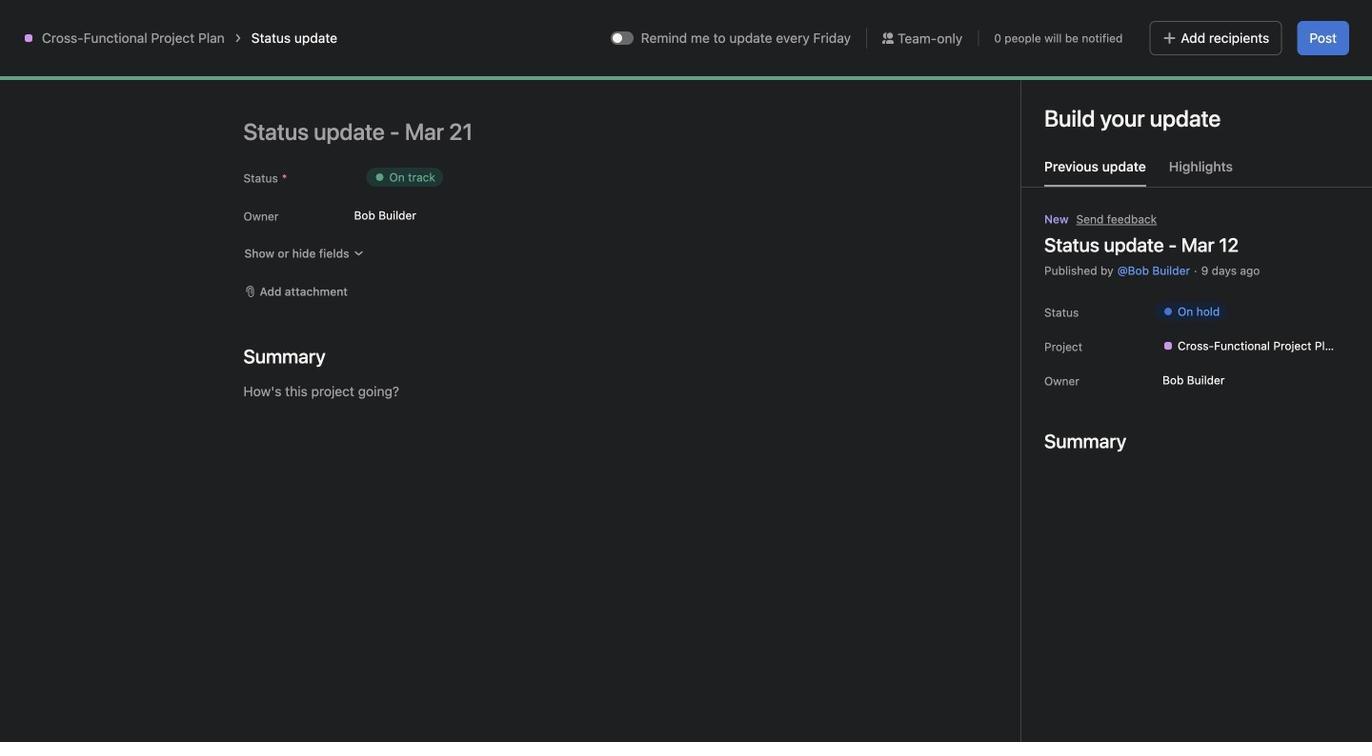 Task type: locate. For each thing, give the bounding box(es) containing it.
hide sidebar image
[[25, 15, 40, 30]]

switch
[[611, 31, 633, 45]]

manage project members image
[[1093, 70, 1116, 92]]

tab list
[[1022, 156, 1372, 188]]

line_and_symbols image
[[263, 70, 286, 92]]

header planning tree grid
[[229, 347, 1372, 416]]

None text field
[[309, 54, 572, 89]]

row
[[229, 170, 1372, 205], [252, 204, 1349, 206], [229, 258, 1372, 294], [229, 381, 1372, 416], [229, 469, 1372, 504], [229, 503, 1372, 538], [229, 537, 1372, 573], [229, 625, 1372, 660], [229, 659, 1372, 695], [229, 694, 1372, 729]]



Task type: describe. For each thing, give the bounding box(es) containing it.
Section title text field
[[243, 343, 326, 370]]

Title of update text field
[[243, 111, 815, 152]]

add to starred image
[[608, 64, 623, 79]]

header milestones tree grid
[[229, 469, 1372, 573]]

header next steps tree grid
[[229, 625, 1372, 729]]



Task type: vqa. For each thing, say whether or not it's contained in the screenshot.
board icon to the bottom
no



